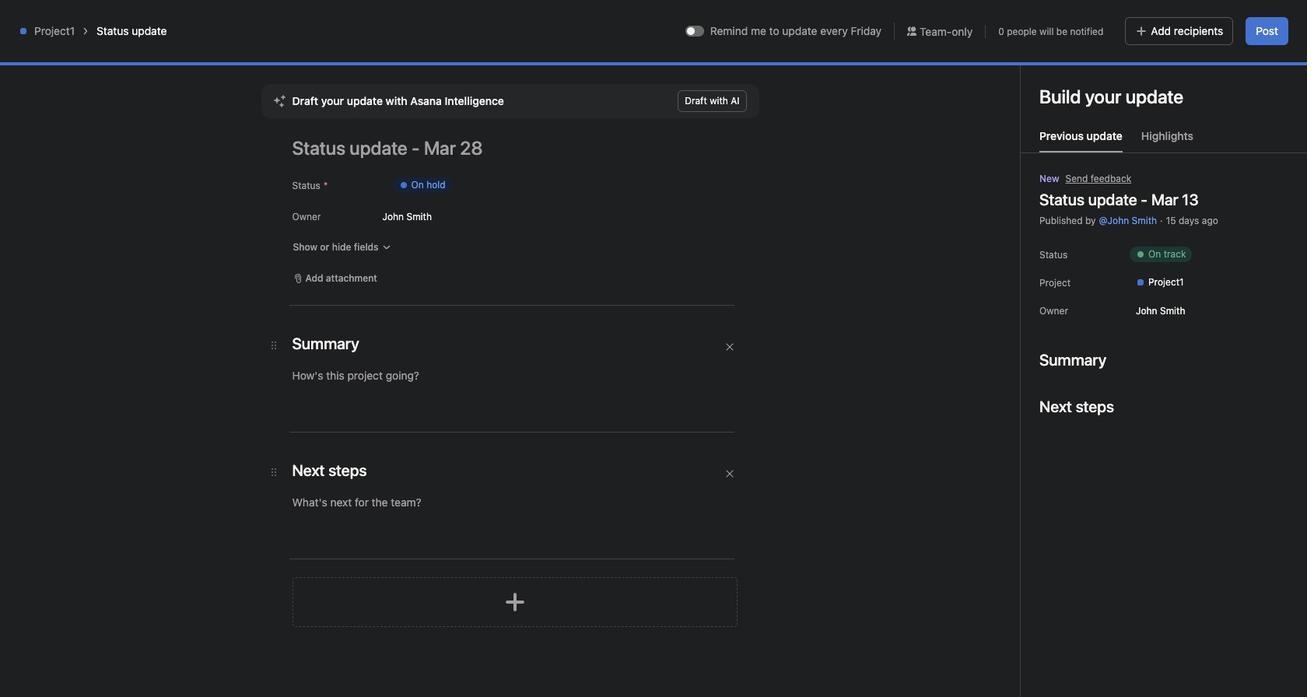 Task type: locate. For each thing, give the bounding box(es) containing it.
0 vertical spatial section title text field
[[292, 333, 359, 355]]

remove section image
[[725, 342, 734, 352]]

1 vertical spatial section title text field
[[292, 460, 367, 482]]

2 section title text field from the top
[[292, 460, 367, 482]]

task 1 cell
[[188, 189, 686, 218]]

row
[[188, 160, 1308, 189], [206, 188, 1289, 190], [188, 189, 1308, 218], [188, 217, 1308, 246]]

1 section title text field from the top
[[292, 333, 359, 355]]

switch
[[685, 26, 704, 37]]

add to starred image
[[342, 60, 355, 72]]

Section title text field
[[292, 333, 359, 355], [292, 460, 367, 482]]

tab list
[[1021, 128, 1308, 153]]

list box
[[470, 6, 844, 31]]

hide sidebar image
[[20, 12, 33, 25]]



Task type: vqa. For each thing, say whether or not it's contained in the screenshot.
1st remove section Image
yes



Task type: describe. For each thing, give the bounding box(es) containing it.
list image
[[216, 57, 234, 75]]

header untitled section tree grid
[[188, 189, 1308, 246]]

section title text field for remove section icon
[[292, 460, 367, 482]]

section title text field for remove section image
[[292, 333, 359, 355]]

manage project members image
[[1016, 68, 1035, 86]]

add report section image
[[502, 590, 527, 615]]

remove section image
[[725, 469, 734, 479]]

Title of update text field
[[292, 131, 759, 165]]



